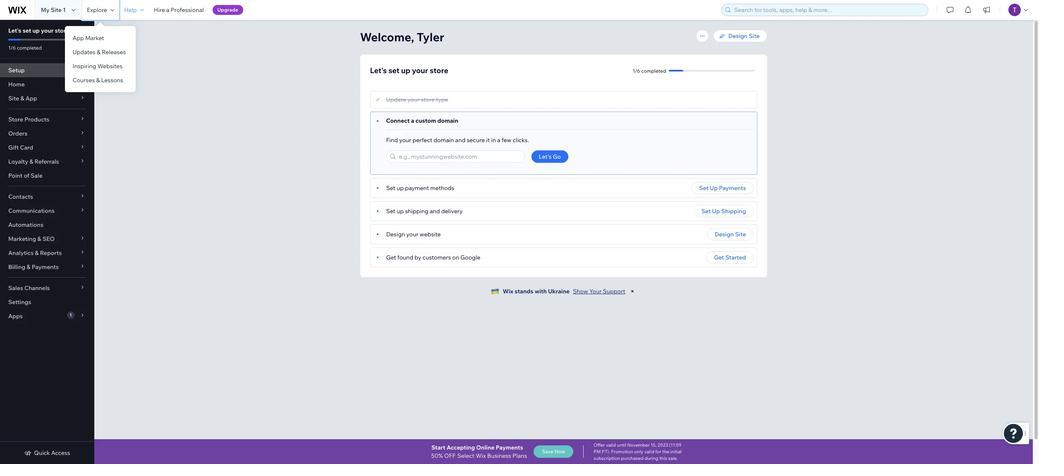 Task type: vqa. For each thing, say whether or not it's contained in the screenshot.
bottom Let's
yes



Task type: describe. For each thing, give the bounding box(es) containing it.
& for loyalty
[[29, 158, 33, 166]]

business
[[488, 453, 512, 460]]

updates & releases
[[73, 48, 126, 56]]

show
[[573, 288, 589, 296]]

app market
[[73, 34, 104, 42]]

get found by customers on google
[[386, 254, 481, 262]]

settings
[[8, 299, 31, 306]]

loyalty
[[8, 158, 28, 166]]

sale
[[31, 172, 43, 180]]

1 vertical spatial let's
[[370, 66, 387, 75]]

& for analytics
[[35, 250, 39, 257]]

secure
[[467, 137, 485, 144]]

get started button
[[707, 252, 754, 264]]

& for courses
[[96, 77, 100, 84]]

methods
[[431, 185, 455, 192]]

sidebar element
[[0, 20, 94, 465]]

store
[[8, 116, 23, 123]]

Search for tools, apps, help & more... field
[[732, 4, 926, 16]]

releases
[[102, 48, 126, 56]]

0 vertical spatial app
[[73, 34, 84, 42]]

during
[[645, 456, 659, 462]]

market
[[85, 34, 104, 42]]

store products
[[8, 116, 49, 123]]

november
[[628, 443, 650, 449]]

1 horizontal spatial 1/6
[[633, 68, 641, 74]]

start
[[432, 445, 446, 452]]

up for shipping
[[713, 208, 721, 215]]

site inside design site link
[[749, 32, 760, 40]]

& for billing
[[27, 264, 30, 271]]

hire a professional link
[[149, 0, 209, 20]]

site & app
[[8, 95, 37, 102]]

courses & lessons
[[73, 77, 123, 84]]

shipping
[[722, 208, 747, 215]]

select
[[458, 453, 475, 460]]

by
[[415, 254, 422, 262]]

off
[[445, 453, 456, 460]]

billing
[[8, 264, 25, 271]]

let's inside sidebar element
[[8, 27, 21, 34]]

offer valid until november 15, 2023 (11:59 pm pt). promotion only valid for the initial subscription purchased during this sale.
[[594, 443, 682, 462]]

start accepting online payments 50% off select wix business plans
[[432, 445, 527, 460]]

analytics & reports
[[8, 250, 62, 257]]

app inside popup button
[[26, 95, 37, 102]]

marketing & seo
[[8, 236, 55, 243]]

now
[[555, 449, 566, 455]]

payments inside start accepting online payments 50% off select wix business plans
[[496, 445, 524, 452]]

up left shipping
[[397, 208, 404, 215]]

a for professional
[[166, 6, 170, 14]]

store products button
[[0, 113, 94, 127]]

my site 1
[[41, 6, 66, 14]]

& for marketing
[[37, 236, 41, 243]]

1/6 completed inside sidebar element
[[8, 45, 42, 51]]

setup link
[[0, 63, 94, 77]]

update
[[386, 96, 406, 103]]

50%
[[432, 453, 443, 460]]

sales
[[8, 285, 23, 292]]

websites
[[98, 63, 123, 70]]

on
[[453, 254, 460, 262]]

google
[[461, 254, 481, 262]]

purchased
[[621, 456, 644, 462]]

quick access button
[[24, 450, 70, 457]]

pm
[[594, 450, 601, 455]]

update your store type
[[386, 96, 449, 103]]

0 vertical spatial wix
[[503, 288, 514, 296]]

started
[[726, 254, 747, 262]]

orders button
[[0, 127, 94, 141]]

domain for custom
[[438, 117, 459, 125]]

a for custom
[[411, 117, 415, 125]]

analytics
[[8, 250, 34, 257]]

set up shipping and delivery
[[386, 208, 463, 215]]

welcome,
[[360, 30, 414, 44]]

support
[[603, 288, 626, 296]]

referrals
[[35, 158, 59, 166]]

in
[[491, 137, 496, 144]]

updates & releases link
[[65, 45, 136, 59]]

apps
[[8, 313, 23, 320]]

design site inside button
[[715, 231, 747, 238]]

payments for billing & payments
[[32, 264, 59, 271]]

1 vertical spatial completed
[[642, 68, 667, 74]]

0 vertical spatial and
[[456, 137, 466, 144]]

gift card button
[[0, 141, 94, 155]]

2 vertical spatial a
[[498, 137, 501, 144]]

set up shipping button
[[695, 205, 754, 218]]

analytics & reports button
[[0, 246, 94, 260]]

sales channels
[[8, 285, 50, 292]]

find your perfect domain and secure it in a few clicks.
[[386, 137, 529, 144]]

set inside sidebar element
[[23, 27, 31, 34]]

channels
[[24, 285, 50, 292]]

set up payment methods
[[386, 185, 455, 192]]

get for get started
[[715, 254, 725, 262]]

your for design
[[407, 231, 419, 238]]

automations
[[8, 221, 43, 229]]

0 vertical spatial 1
[[63, 6, 66, 14]]

clicks.
[[513, 137, 529, 144]]

updates
[[73, 48, 96, 56]]

hire a professional
[[154, 6, 204, 14]]

domain for perfect
[[434, 137, 454, 144]]

access
[[51, 450, 70, 457]]

offer
[[594, 443, 605, 449]]

this
[[660, 456, 668, 462]]

1 vertical spatial 1/6 completed
[[633, 68, 667, 74]]

professional
[[171, 6, 204, 14]]

communications button
[[0, 204, 94, 218]]

& for updates
[[97, 48, 101, 56]]

save now
[[542, 449, 566, 455]]

automations link
[[0, 218, 94, 232]]

design your website
[[386, 231, 441, 238]]

up up update
[[401, 66, 411, 75]]

1 vertical spatial set
[[389, 66, 400, 75]]



Task type: locate. For each thing, give the bounding box(es) containing it.
0 horizontal spatial wix
[[476, 453, 486, 460]]

explore
[[87, 6, 107, 14]]

1 inside sidebar element
[[70, 313, 72, 318]]

your down my
[[41, 27, 54, 34]]

of
[[24, 172, 29, 180]]

2 horizontal spatial payments
[[720, 185, 747, 192]]

settings link
[[0, 296, 94, 310]]

orders
[[8, 130, 27, 137]]

1 vertical spatial a
[[411, 117, 415, 125]]

point
[[8, 172, 22, 180]]

tyler
[[417, 30, 445, 44]]

your right update
[[408, 96, 420, 103]]

app down the "home" link
[[26, 95, 37, 102]]

up inside button
[[710, 185, 718, 192]]

& left seo
[[37, 236, 41, 243]]

up inside button
[[713, 208, 721, 215]]

1 horizontal spatial app
[[73, 34, 84, 42]]

set up the setup
[[23, 27, 31, 34]]

up inside sidebar element
[[32, 27, 40, 34]]

payments up shipping
[[720, 185, 747, 192]]

set up payments button
[[692, 182, 754, 195]]

0 vertical spatial domain
[[438, 117, 459, 125]]

payments up business
[[496, 445, 524, 452]]

&
[[97, 48, 101, 56], [96, 77, 100, 84], [20, 95, 24, 102], [29, 158, 33, 166], [37, 236, 41, 243], [35, 250, 39, 257], [27, 264, 30, 271]]

set for set up shipping and delivery
[[386, 208, 396, 215]]

point of sale link
[[0, 169, 94, 183]]

inspiring websites
[[73, 63, 123, 70]]

& inside "popup button"
[[27, 264, 30, 271]]

1 horizontal spatial and
[[456, 137, 466, 144]]

1 vertical spatial 1/6
[[633, 68, 641, 74]]

2 horizontal spatial a
[[498, 137, 501, 144]]

1 vertical spatial wix
[[476, 453, 486, 460]]

payments for set up payments
[[720, 185, 747, 192]]

delivery
[[442, 208, 463, 215]]

0 vertical spatial valid
[[606, 443, 616, 449]]

e.g., mystunningwebsite.com field
[[397, 151, 522, 163]]

it
[[486, 137, 490, 144]]

your for find
[[400, 137, 412, 144]]

find
[[386, 137, 398, 144]]

wix stands with ukraine show your support
[[503, 288, 626, 296]]

the
[[663, 450, 670, 455]]

wix inside start accepting online payments 50% off select wix business plans
[[476, 453, 486, 460]]

1 vertical spatial domain
[[434, 137, 454, 144]]

1/6 inside sidebar element
[[8, 45, 16, 51]]

0 vertical spatial up
[[710, 185, 718, 192]]

save now button
[[534, 446, 574, 459]]

0 vertical spatial set
[[23, 27, 31, 34]]

set inside button
[[702, 208, 711, 215]]

store up type
[[430, 66, 449, 75]]

0 vertical spatial 1/6
[[8, 45, 16, 51]]

my
[[41, 6, 49, 14]]

set
[[23, 27, 31, 34], [389, 66, 400, 75]]

products
[[25, 116, 49, 123]]

get started
[[715, 254, 747, 262]]

your up update your store type
[[412, 66, 428, 75]]

your for update
[[408, 96, 420, 103]]

0 horizontal spatial 1
[[63, 6, 66, 14]]

let's go button
[[532, 151, 569, 163]]

wix down online
[[476, 453, 486, 460]]

& down home
[[20, 95, 24, 102]]

& inside 'link'
[[96, 77, 100, 84]]

1 horizontal spatial wix
[[503, 288, 514, 296]]

store down my site 1
[[55, 27, 69, 34]]

& right loyalty
[[29, 158, 33, 166]]

0 horizontal spatial get
[[386, 254, 396, 262]]

0 vertical spatial a
[[166, 6, 170, 14]]

subscription
[[594, 456, 620, 462]]

marketing
[[8, 236, 36, 243]]

1 vertical spatial app
[[26, 95, 37, 102]]

1 vertical spatial store
[[430, 66, 449, 75]]

setup
[[8, 67, 25, 74]]

0 horizontal spatial 1/6 completed
[[8, 45, 42, 51]]

1
[[63, 6, 66, 14], [70, 313, 72, 318]]

a right hire
[[166, 6, 170, 14]]

1 vertical spatial and
[[430, 208, 440, 215]]

payment
[[405, 185, 429, 192]]

1 get from the left
[[386, 254, 396, 262]]

marketing & seo button
[[0, 232, 94, 246]]

let's set up your store down my
[[8, 27, 69, 34]]

set
[[386, 185, 396, 192], [700, 185, 709, 192], [386, 208, 396, 215], [702, 208, 711, 215]]

stands
[[515, 288, 534, 296]]

1 horizontal spatial let's
[[370, 66, 387, 75]]

lessons
[[101, 77, 123, 84]]

1 horizontal spatial let's set up your store
[[370, 66, 449, 75]]

set up update
[[389, 66, 400, 75]]

a
[[166, 6, 170, 14], [411, 117, 415, 125], [498, 137, 501, 144]]

1 horizontal spatial set
[[389, 66, 400, 75]]

0 horizontal spatial a
[[166, 6, 170, 14]]

design
[[729, 32, 748, 40], [386, 231, 405, 238], [715, 231, 734, 238]]

pt).
[[602, 450, 610, 455]]

set for set up shipping
[[702, 208, 711, 215]]

store inside sidebar element
[[55, 27, 69, 34]]

set up shipping
[[702, 208, 747, 215]]

your inside sidebar element
[[41, 27, 54, 34]]

2 vertical spatial let's
[[539, 153, 552, 161]]

1 down settings link
[[70, 313, 72, 318]]

your left the website
[[407, 231, 419, 238]]

app market link
[[65, 31, 136, 45]]

loyalty & referrals button
[[0, 155, 94, 169]]

1 horizontal spatial payments
[[496, 445, 524, 452]]

payments inside button
[[720, 185, 747, 192]]

let's set up your store inside sidebar element
[[8, 27, 69, 34]]

design site button
[[708, 228, 754, 241]]

valid up during
[[645, 450, 655, 455]]

store left type
[[421, 96, 435, 103]]

payments down analytics & reports popup button
[[32, 264, 59, 271]]

domain right "perfect"
[[434, 137, 454, 144]]

plans
[[513, 453, 527, 460]]

up for payments
[[710, 185, 718, 192]]

0 horizontal spatial completed
[[17, 45, 42, 51]]

0 horizontal spatial set
[[23, 27, 31, 34]]

for
[[656, 450, 662, 455]]

valid up pt).
[[606, 443, 616, 449]]

home
[[8, 81, 25, 88]]

store
[[55, 27, 69, 34], [430, 66, 449, 75], [421, 96, 435, 103]]

let's inside button
[[539, 153, 552, 161]]

get inside button
[[715, 254, 725, 262]]

0 vertical spatial store
[[55, 27, 69, 34]]

few
[[502, 137, 512, 144]]

& down inspiring websites
[[96, 77, 100, 84]]

& left reports
[[35, 250, 39, 257]]

let's set up your store
[[8, 27, 69, 34], [370, 66, 449, 75]]

0 horizontal spatial 1/6
[[8, 45, 16, 51]]

set for set up payment methods
[[386, 185, 396, 192]]

1 horizontal spatial a
[[411, 117, 415, 125]]

0 vertical spatial design site
[[729, 32, 760, 40]]

get for get found by customers on google
[[386, 254, 396, 262]]

inspiring
[[73, 63, 96, 70]]

1 horizontal spatial 1
[[70, 313, 72, 318]]

sale.
[[669, 456, 678, 462]]

2 vertical spatial payments
[[496, 445, 524, 452]]

let's set up your store up update your store type
[[370, 66, 449, 75]]

set up payments
[[700, 185, 747, 192]]

0 vertical spatial let's set up your store
[[8, 27, 69, 34]]

site inside design site button
[[736, 231, 747, 238]]

& up inspiring websites
[[97, 48, 101, 56]]

your right find on the top left of the page
[[400, 137, 412, 144]]

valid
[[606, 443, 616, 449], [645, 450, 655, 455]]

1 horizontal spatial get
[[715, 254, 725, 262]]

upgrade
[[218, 7, 238, 13]]

(11:59
[[670, 443, 682, 449]]

0 horizontal spatial payments
[[32, 264, 59, 271]]

until
[[617, 443, 627, 449]]

let's up the setup
[[8, 27, 21, 34]]

billing & payments button
[[0, 260, 94, 274]]

domain up find your perfect domain and secure it in a few clicks.
[[438, 117, 459, 125]]

1 vertical spatial payments
[[32, 264, 59, 271]]

let's up update
[[370, 66, 387, 75]]

1 horizontal spatial 1/6 completed
[[633, 68, 667, 74]]

a right in
[[498, 137, 501, 144]]

app up updates at the top of the page
[[73, 34, 84, 42]]

show your support button
[[573, 288, 626, 296]]

get left the found
[[386, 254, 396, 262]]

set for set up payments
[[700, 185, 709, 192]]

quick
[[34, 450, 50, 457]]

1 vertical spatial 1
[[70, 313, 72, 318]]

online
[[477, 445, 495, 452]]

up left shipping
[[713, 208, 721, 215]]

up up setup link
[[32, 27, 40, 34]]

site & app button
[[0, 91, 94, 106]]

up up set up shipping button
[[710, 185, 718, 192]]

2 horizontal spatial let's
[[539, 153, 552, 161]]

& right billing
[[27, 264, 30, 271]]

0 vertical spatial completed
[[17, 45, 42, 51]]

0 horizontal spatial let's set up your store
[[8, 27, 69, 34]]

1 vertical spatial up
[[713, 208, 721, 215]]

0 horizontal spatial and
[[430, 208, 440, 215]]

shipping
[[405, 208, 429, 215]]

sales channels button
[[0, 281, 94, 296]]

quick access
[[34, 450, 70, 457]]

& for site
[[20, 95, 24, 102]]

0 vertical spatial payments
[[720, 185, 747, 192]]

2 get from the left
[[715, 254, 725, 262]]

1 horizontal spatial valid
[[645, 450, 655, 455]]

billing & payments
[[8, 264, 59, 271]]

custom
[[416, 117, 436, 125]]

1 vertical spatial valid
[[645, 450, 655, 455]]

reports
[[40, 250, 62, 257]]

upgrade button
[[213, 5, 243, 15]]

1/6
[[8, 45, 16, 51], [633, 68, 641, 74]]

up left payment
[[397, 185, 404, 192]]

help
[[124, 6, 137, 14]]

set inside button
[[700, 185, 709, 192]]

2 vertical spatial store
[[421, 96, 435, 103]]

completed inside sidebar element
[[17, 45, 42, 51]]

1 right my
[[63, 6, 66, 14]]

& inside dropdown button
[[29, 158, 33, 166]]

design inside button
[[715, 231, 734, 238]]

seo
[[43, 236, 55, 243]]

home link
[[0, 77, 94, 91]]

contacts button
[[0, 190, 94, 204]]

welcome, tyler
[[360, 30, 445, 44]]

site inside site & app popup button
[[8, 95, 19, 102]]

0 horizontal spatial app
[[26, 95, 37, 102]]

0 vertical spatial 1/6 completed
[[8, 45, 42, 51]]

wix left the stands
[[503, 288, 514, 296]]

1 vertical spatial design site
[[715, 231, 747, 238]]

payments inside "popup button"
[[32, 264, 59, 271]]

only
[[635, 450, 644, 455]]

and left delivery
[[430, 208, 440, 215]]

and left secure
[[456, 137, 466, 144]]

0 horizontal spatial let's
[[8, 27, 21, 34]]

perfect
[[413, 137, 433, 144]]

completed
[[17, 45, 42, 51], [642, 68, 667, 74]]

gift
[[8, 144, 19, 152]]

0 vertical spatial let's
[[8, 27, 21, 34]]

1 vertical spatial let's set up your store
[[370, 66, 449, 75]]

let's left go
[[539, 153, 552, 161]]

0 horizontal spatial valid
[[606, 443, 616, 449]]

1 horizontal spatial completed
[[642, 68, 667, 74]]

accepting
[[447, 445, 475, 452]]

connect
[[386, 117, 410, 125]]

up
[[710, 185, 718, 192], [713, 208, 721, 215]]

hire
[[154, 6, 165, 14]]

a left "custom"
[[411, 117, 415, 125]]

card
[[20, 144, 33, 152]]

communications
[[8, 207, 55, 215]]

get left started
[[715, 254, 725, 262]]



